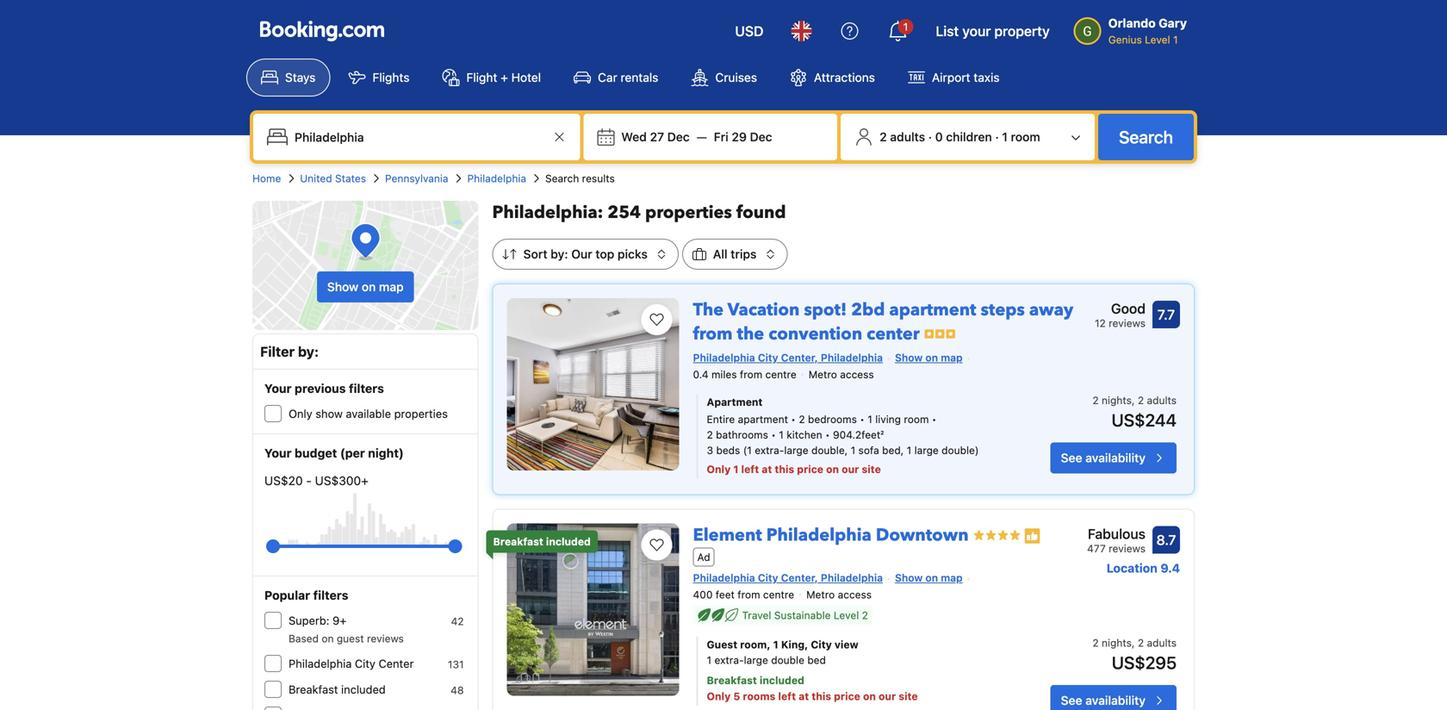 Task type: describe. For each thing, give the bounding box(es) containing it.
level inside orlando gary genius level 1
[[1145, 34, 1171, 46]]

good element
[[1095, 298, 1146, 319]]

1 horizontal spatial breakfast
[[493, 535, 544, 547]]

2 adults · 0 children · 1 room button
[[848, 121, 1088, 153]]

show on map for the vacation spot! 2bd apartment steps away from the convention center
[[895, 352, 963, 364]]

48
[[451, 684, 464, 696]]

search for search results
[[545, 172, 579, 184]]

convention
[[769, 322, 863, 346]]

city up 400 feet from centre in the bottom of the page
[[758, 572, 779, 584]]

adults inside dropdown button
[[890, 130, 926, 144]]

genius
[[1109, 34, 1142, 46]]

flights link
[[334, 59, 424, 97]]

map for the vacation spot! 2bd apartment steps away from the convention center
[[941, 352, 963, 364]]

your for your budget (per night)
[[265, 446, 292, 460]]

0 horizontal spatial included
[[341, 683, 386, 696]]

flight
[[467, 70, 498, 84]]

from for element
[[738, 589, 761, 601]]

budget
[[295, 446, 337, 460]]

search button
[[1099, 114, 1194, 160]]

large inside guest room, 1 king, city view 1 extra-large double bed breakfast included only 5 rooms left at this price on our site
[[744, 654, 769, 666]]

popular
[[265, 588, 310, 602]]

gary
[[1159, 16, 1187, 30]]

sustainable
[[774, 609, 831, 621]]

1 button
[[878, 10, 919, 52]]

29
[[732, 130, 747, 144]]

400
[[693, 589, 713, 601]]

reviews for fabulous
[[1109, 542, 1146, 554]]

1 dec from the left
[[668, 130, 690, 144]]

philadelphia down element philadelphia downtown
[[821, 572, 883, 584]]

2 vertical spatial reviews
[[367, 632, 404, 645]]

room inside dropdown button
[[1011, 130, 1041, 144]]

apartment
[[707, 396, 763, 408]]

the vacation spot! 2bd apartment steps away from the convention center image
[[507, 298, 680, 470]]

2 horizontal spatial large
[[915, 444, 939, 456]]

9+
[[333, 614, 347, 627]]

scored 8.7 element
[[1153, 526, 1181, 554]]

• right living
[[932, 413, 937, 425]]

2 nights , 2 adults us$244
[[1093, 394, 1177, 430]]

show for element philadelphia downtown
[[895, 572, 923, 584]]

1 inside dropdown button
[[1002, 130, 1008, 144]]

1 left kitchen
[[779, 429, 784, 441]]

rentals
[[621, 70, 659, 84]]

travel sustainable level 2
[[742, 609, 869, 621]]

trips
[[731, 247, 757, 261]]

0 horizontal spatial properties
[[394, 407, 448, 420]]

search for search
[[1119, 127, 1174, 147]]

philadelphia city center, philadelphia for philadelphia
[[693, 572, 883, 584]]

on inside apartment entire apartment • 2 bedrooms • 1 living room • 2 bathrooms • 1 kitchen • 904.2feet² 3 beds (1 extra-large double, 1 sofa bed, 1 large double) only 1 left at this price on our site
[[826, 463, 839, 475]]

your account menu orlando gary genius level 1 element
[[1074, 8, 1194, 47]]

0.4
[[693, 368, 709, 380]]

king,
[[781, 639, 809, 651]]

attractions link
[[776, 59, 890, 97]]

airport taxis link
[[893, 59, 1015, 97]]

all trips button
[[682, 239, 788, 270]]

apartment inside apartment entire apartment • 2 bedrooms • 1 living room • 2 bathrooms • 1 kitchen • 904.2feet² 3 beds (1 extra-large double, 1 sofa bed, 1 large double) only 1 left at this price on our site
[[738, 413, 788, 425]]

wed
[[622, 130, 647, 144]]

0.4 miles from centre
[[693, 368, 797, 380]]

cruises link
[[677, 59, 772, 97]]

by: for sort
[[551, 247, 568, 261]]

reviews for good
[[1109, 317, 1146, 329]]

home
[[252, 172, 281, 184]]

42
[[451, 615, 464, 627]]

location
[[1107, 561, 1158, 575]]

only inside guest room, 1 king, city view 1 extra-large double bed breakfast included only 5 rooms left at this price on our site
[[707, 690, 731, 702]]

27
[[650, 130, 664, 144]]

entire
[[707, 413, 735, 425]]

see availability link for element philadelphia downtown
[[1051, 685, 1177, 710]]

7.7
[[1158, 306, 1176, 323]]

1 down beds
[[734, 463, 739, 475]]

+
[[501, 70, 508, 84]]

access for spot!
[[840, 368, 874, 380]]

us$20 - us$300+
[[265, 474, 369, 488]]

room,
[[740, 639, 771, 651]]

• up double,
[[826, 429, 830, 441]]

home link
[[252, 171, 281, 186]]

0 vertical spatial only
[[289, 407, 313, 420]]

center
[[379, 657, 414, 670]]

element philadelphia downtown link
[[693, 516, 969, 547]]

bedrooms
[[808, 413, 857, 425]]

states
[[335, 172, 366, 184]]

list your property
[[936, 23, 1050, 39]]

• up 904.2feet²
[[860, 413, 865, 425]]

top
[[596, 247, 615, 261]]

view
[[835, 639, 859, 651]]

living
[[876, 413, 901, 425]]

previous
[[295, 381, 346, 396]]

2 · from the left
[[996, 130, 999, 144]]

location 9.4
[[1107, 561, 1181, 575]]

center
[[867, 322, 920, 346]]

center, for philadelphia
[[781, 572, 818, 584]]

477
[[1088, 542, 1106, 554]]

show inside button
[[327, 280, 359, 294]]

usd button
[[725, 10, 774, 52]]

united states link
[[300, 171, 366, 186]]

philadelphia link
[[467, 171, 527, 186]]

kitchen
[[787, 429, 823, 441]]

see for element philadelphia downtown
[[1061, 693, 1083, 707]]

site inside guest room, 1 king, city view 1 extra-large double bed breakfast included only 5 rooms left at this price on our site
[[899, 690, 918, 702]]

1 · from the left
[[929, 130, 932, 144]]

room inside apartment entire apartment • 2 bedrooms • 1 living room • 2 bathrooms • 1 kitchen • 904.2feet² 3 beds (1 extra-large double, 1 sofa bed, 1 large double) only 1 left at this price on our site
[[904, 413, 929, 425]]

1 left sofa
[[851, 444, 856, 456]]

0 vertical spatial breakfast included
[[493, 535, 591, 547]]

guest
[[707, 639, 738, 651]]

your budget (per night)
[[265, 446, 404, 460]]

all
[[713, 247, 728, 261]]

your for your previous filters
[[265, 381, 292, 396]]

included inside guest room, 1 king, city view 1 extra-large double bed breakfast included only 5 rooms left at this price on our site
[[760, 674, 805, 686]]

booking.com image
[[260, 21, 384, 41]]

1 vertical spatial breakfast included
[[289, 683, 386, 696]]

0 horizontal spatial level
[[834, 609, 859, 621]]

city up 0.4 miles from centre
[[758, 352, 779, 364]]

good
[[1112, 300, 1146, 317]]

cruises
[[716, 70, 757, 84]]

feet
[[716, 589, 735, 601]]

found
[[737, 201, 786, 224]]

spot!
[[804, 298, 847, 322]]

extra- inside apartment entire apartment • 2 bedrooms • 1 living room • 2 bathrooms • 1 kitchen • 904.2feet² 3 beds (1 extra-large double, 1 sofa bed, 1 large double) only 1 left at this price on our site
[[755, 444, 784, 456]]

9.4
[[1161, 561, 1181, 575]]

400 feet from centre
[[693, 589, 795, 601]]

this inside apartment entire apartment • 2 bedrooms • 1 living room • 2 bathrooms • 1 kitchen • 904.2feet² 3 beds (1 extra-large double, 1 sofa bed, 1 large double) only 1 left at this price on our site
[[775, 463, 795, 475]]

city inside guest room, 1 king, city view 1 extra-large double bed breakfast included only 5 rooms left at this price on our site
[[811, 639, 832, 651]]

sofa
[[859, 444, 880, 456]]

sort by: our top picks
[[524, 247, 648, 261]]

flight + hotel link
[[428, 59, 556, 97]]

centre for philadelphia
[[763, 589, 795, 601]]

philadelphia: 254 properties found
[[493, 201, 786, 224]]

filter
[[260, 343, 295, 360]]

metro for philadelphia
[[807, 589, 835, 601]]

filter by:
[[260, 343, 319, 360]]

element
[[693, 523, 762, 547]]

miles
[[712, 368, 737, 380]]

fri 29 dec button
[[707, 122, 779, 153]]

all trips
[[713, 247, 757, 261]]

superb: 9+
[[289, 614, 347, 627]]

properties inside search results updated. philadelphia: 254 properties found. element
[[645, 201, 732, 224]]

orlando gary genius level 1
[[1109, 16, 1187, 46]]

—
[[697, 130, 707, 144]]

ad
[[698, 551, 711, 563]]

at inside apartment entire apartment • 2 bedrooms • 1 living room • 2 bathrooms • 1 kitchen • 904.2feet² 3 beds (1 extra-large double, 1 sofa bed, 1 large double) only 1 left at this price on our site
[[762, 463, 772, 475]]



Task type: vqa. For each thing, say whether or not it's contained in the screenshot.
–
no



Task type: locate. For each thing, give the bounding box(es) containing it.
0 vertical spatial at
[[762, 463, 772, 475]]

reviews down fabulous
[[1109, 542, 1146, 554]]

left inside apartment entire apartment • 2 bedrooms • 1 living room • 2 bathrooms • 1 kitchen • 904.2feet² 3 beds (1 extra-large double, 1 sofa bed, 1 large double) only 1 left at this price on our site
[[742, 463, 759, 475]]

extra- down guest
[[715, 654, 744, 666]]

from
[[693, 322, 733, 346], [740, 368, 763, 380], [738, 589, 761, 601]]

philadelphia up miles
[[693, 352, 755, 364]]

1 right bed,
[[907, 444, 912, 456]]

apartment up center
[[890, 298, 977, 322]]

· left 0
[[929, 130, 932, 144]]

metro access for downtown
[[807, 589, 872, 601]]

1 vertical spatial show
[[895, 352, 923, 364]]

nights inside 2 nights , 2 adults us$244
[[1102, 394, 1132, 406]]

0 horizontal spatial by:
[[298, 343, 319, 360]]

see availability down 2 nights , 2 adults us$244
[[1061, 451, 1146, 465]]

0 horizontal spatial search
[[545, 172, 579, 184]]

map for element philadelphia downtown
[[941, 572, 963, 584]]

0 vertical spatial extra-
[[755, 444, 784, 456]]

city down guest
[[355, 657, 376, 670]]

bathrooms
[[716, 429, 769, 441]]

2 your from the top
[[265, 446, 292, 460]]

1 see from the top
[[1061, 451, 1083, 465]]

1 see availability from the top
[[1061, 451, 1146, 465]]

philadelphia up "travel sustainable level 2"
[[767, 523, 872, 547]]

0 horizontal spatial extra-
[[715, 654, 744, 666]]

availability down us$244
[[1086, 451, 1146, 465]]

see availability link down us$295
[[1051, 685, 1177, 710]]

availability for the vacation spot! 2bd apartment steps away from the convention center
[[1086, 451, 1146, 465]]

nights for element philadelphia downtown
[[1102, 637, 1132, 649]]

metro access
[[809, 368, 874, 380], [807, 589, 872, 601]]

by:
[[551, 247, 568, 261], [298, 343, 319, 360]]

fabulous
[[1088, 526, 1146, 542]]

availability
[[1086, 451, 1146, 465], [1086, 693, 1146, 707]]

0 vertical spatial adults
[[890, 130, 926, 144]]

access up "apartment" link
[[840, 368, 874, 380]]

1 vertical spatial from
[[740, 368, 763, 380]]

0 vertical spatial nights
[[1102, 394, 1132, 406]]

level down gary
[[1145, 34, 1171, 46]]

adults up us$295
[[1147, 637, 1177, 649]]

see availability link down us$244
[[1051, 442, 1177, 473]]

element philadelphia downtown image
[[507, 523, 680, 696]]

breakfast included
[[493, 535, 591, 547], [289, 683, 386, 696]]

metro up "travel sustainable level 2"
[[807, 589, 835, 601]]

0 horizontal spatial our
[[842, 463, 859, 475]]

large down kitchen
[[784, 444, 809, 456]]

, inside 2 nights , 2 adults us$244
[[1132, 394, 1135, 406]]

0 horizontal spatial apartment
[[738, 413, 788, 425]]

metro access up "apartment" link
[[809, 368, 874, 380]]

0 horizontal spatial filters
[[313, 588, 348, 602]]

metro access up "travel sustainable level 2"
[[807, 589, 872, 601]]

2bd
[[851, 298, 885, 322]]

pennsylvania link
[[385, 171, 448, 186]]

1 philadelphia city center, philadelphia from the top
[[693, 352, 883, 364]]

children
[[946, 130, 992, 144]]

centre for vacation
[[766, 368, 797, 380]]

see availability for the vacation spot! 2bd apartment steps away from the convention center
[[1061, 451, 1146, 465]]

see availability for element philadelphia downtown
[[1061, 693, 1146, 707]]

131
[[448, 658, 464, 670]]

0 vertical spatial show on map
[[327, 280, 404, 294]]

wed 27 dec — fri 29 dec
[[622, 130, 773, 144]]

adults up us$244
[[1147, 394, 1177, 406]]

price inside guest room, 1 king, city view 1 extra-large double bed breakfast included only 5 rooms left at this price on our site
[[834, 690, 861, 702]]

center, down convention
[[781, 352, 818, 364]]

1 see availability link from the top
[[1051, 442, 1177, 473]]

1 vertical spatial philadelphia city center, philadelphia
[[693, 572, 883, 584]]

philadelphia up philadelphia:
[[467, 172, 527, 184]]

1 vertical spatial metro access
[[807, 589, 872, 601]]

2 vertical spatial from
[[738, 589, 761, 601]]

element philadelphia downtown
[[693, 523, 969, 547]]

properties up all
[[645, 201, 732, 224]]

2 vertical spatial only
[[707, 690, 731, 702]]

0 vertical spatial see
[[1061, 451, 1083, 465]]

travel
[[742, 609, 772, 621]]

· right children
[[996, 130, 999, 144]]

at down bed at the right bottom of the page
[[799, 690, 809, 702]]

1 vertical spatial ,
[[1132, 637, 1135, 649]]

metro access for spot!
[[809, 368, 874, 380]]

fabulous element
[[1088, 523, 1146, 544]]

beds
[[716, 444, 740, 456]]

• up kitchen
[[791, 413, 796, 425]]

see for the vacation spot! 2bd apartment steps away from the convention center
[[1061, 451, 1083, 465]]

1 horizontal spatial large
[[784, 444, 809, 456]]

philadelphia down convention
[[821, 352, 883, 364]]

list your property link
[[926, 10, 1061, 52]]

on inside button
[[362, 280, 376, 294]]

site down sofa
[[862, 463, 881, 475]]

your down filter
[[265, 381, 292, 396]]

from down the
[[693, 322, 733, 346]]

left down (1
[[742, 463, 759, 475]]

1 vertical spatial by:
[[298, 343, 319, 360]]

0 vertical spatial map
[[379, 280, 404, 294]]

0 horizontal spatial breakfast
[[289, 683, 338, 696]]

by: right filter
[[298, 343, 319, 360]]

, up us$295
[[1132, 637, 1135, 649]]

us$20
[[265, 474, 303, 488]]

your previous filters
[[265, 381, 384, 396]]

1 horizontal spatial ·
[[996, 130, 999, 144]]

1 availability from the top
[[1086, 451, 1146, 465]]

0 horizontal spatial at
[[762, 463, 772, 475]]

this property is part of our preferred partner programme. it is committed to providing commendable service and good value. it will pay us a higher commission if you make a booking. image
[[1024, 527, 1041, 545], [1024, 527, 1041, 545]]

dec
[[668, 130, 690, 144], [750, 130, 773, 144]]

0 vertical spatial ,
[[1132, 394, 1135, 406]]

Where are you going? field
[[288, 122, 549, 153]]

site down guest room, 1 king, city view link at bottom
[[899, 690, 918, 702]]

1 , from the top
[[1132, 394, 1135, 406]]

us$300+
[[315, 474, 369, 488]]

sort
[[524, 247, 548, 261]]

philadelphia city center, philadelphia
[[693, 352, 883, 364], [693, 572, 883, 584]]

properties right available
[[394, 407, 448, 420]]

1 vertical spatial metro
[[807, 589, 835, 601]]

2 availability from the top
[[1086, 693, 1146, 707]]

see
[[1061, 451, 1083, 465], [1061, 693, 1083, 707]]

reviews inside "good 12 reviews"
[[1109, 317, 1146, 329]]

philadelphia down based
[[289, 657, 352, 670]]

away
[[1030, 298, 1074, 322]]

on inside guest room, 1 king, city view 1 extra-large double bed breakfast included only 5 rooms left at this price on our site
[[863, 690, 876, 702]]

2 see availability from the top
[[1061, 693, 1146, 707]]

our down sofa
[[842, 463, 859, 475]]

(per
[[340, 446, 365, 460]]

nights for the vacation spot! 2bd apartment steps away from the convention center
[[1102, 394, 1132, 406]]

254
[[608, 201, 641, 224]]

adults
[[890, 130, 926, 144], [1147, 394, 1177, 406], [1147, 637, 1177, 649]]

0 vertical spatial price
[[797, 463, 824, 475]]

1 horizontal spatial dec
[[750, 130, 773, 144]]

0 vertical spatial properties
[[645, 201, 732, 224]]

breakfast
[[493, 535, 544, 547], [707, 674, 757, 686], [289, 683, 338, 696]]

0 horizontal spatial this
[[775, 463, 795, 475]]

stays
[[285, 70, 316, 84]]

vacation
[[728, 298, 800, 322]]

2 horizontal spatial breakfast
[[707, 674, 757, 686]]

0 horizontal spatial left
[[742, 463, 759, 475]]

nights inside "2 nights , 2 adults us$295"
[[1102, 637, 1132, 649]]

show on map inside button
[[327, 280, 404, 294]]

reviews inside the fabulous 477 reviews
[[1109, 542, 1146, 554]]

map inside button
[[379, 280, 404, 294]]

1 vertical spatial price
[[834, 690, 861, 702]]

1 horizontal spatial site
[[899, 690, 918, 702]]

1 horizontal spatial search
[[1119, 127, 1174, 147]]

0 vertical spatial centre
[[766, 368, 797, 380]]

0 horizontal spatial site
[[862, 463, 881, 475]]

0 vertical spatial access
[[840, 368, 874, 380]]

fri
[[714, 130, 729, 144]]

1 vertical spatial at
[[799, 690, 809, 702]]

1 vertical spatial access
[[838, 589, 872, 601]]

• left kitchen
[[771, 429, 776, 441]]

0 vertical spatial show
[[327, 280, 359, 294]]

scored 7.7 element
[[1153, 301, 1181, 328]]

1 vertical spatial properties
[[394, 407, 448, 420]]

0 vertical spatial see availability
[[1061, 451, 1146, 465]]

1 left living
[[868, 413, 873, 425]]

0 vertical spatial philadelphia city center, philadelphia
[[693, 352, 883, 364]]

0 horizontal spatial room
[[904, 413, 929, 425]]

0 vertical spatial metro
[[809, 368, 837, 380]]

filters
[[349, 381, 384, 396], [313, 588, 348, 602]]

1 horizontal spatial included
[[546, 535, 591, 547]]

based
[[289, 632, 319, 645]]

your up the us$20
[[265, 446, 292, 460]]

1 horizontal spatial left
[[778, 690, 796, 702]]

0 vertical spatial apartment
[[890, 298, 977, 322]]

from up travel on the right of the page
[[738, 589, 761, 601]]

our down guest room, 1 king, city view link at bottom
[[879, 690, 896, 702]]

, for the vacation spot! 2bd apartment steps away from the convention center
[[1132, 394, 1135, 406]]

property
[[995, 23, 1050, 39]]

1 vertical spatial map
[[941, 352, 963, 364]]

1 vertical spatial site
[[899, 690, 918, 702]]

1 vertical spatial see availability link
[[1051, 685, 1177, 710]]

1 vertical spatial your
[[265, 446, 292, 460]]

1 horizontal spatial our
[[879, 690, 896, 702]]

large right bed,
[[915, 444, 939, 456]]

1 vertical spatial search
[[545, 172, 579, 184]]

0 horizontal spatial ·
[[929, 130, 932, 144]]

us$295
[[1112, 652, 1177, 673]]

the vacation spot! 2bd apartment steps away from the convention center link
[[693, 291, 1074, 346]]

2 nights from the top
[[1102, 637, 1132, 649]]

show for the vacation spot! 2bd apartment steps away from the convention center
[[895, 352, 923, 364]]

2 inside dropdown button
[[880, 130, 887, 144]]

access for downtown
[[838, 589, 872, 601]]

the
[[737, 322, 765, 346]]

1 left king,
[[773, 639, 779, 651]]

room right children
[[1011, 130, 1041, 144]]

from right miles
[[740, 368, 763, 380]]

2 center, from the top
[[781, 572, 818, 584]]

1 vertical spatial our
[[879, 690, 896, 702]]

1 horizontal spatial price
[[834, 690, 861, 702]]

2 see availability link from the top
[[1051, 685, 1177, 710]]

extra- right (1
[[755, 444, 784, 456]]

large down room,
[[744, 654, 769, 666]]

1 horizontal spatial at
[[799, 690, 809, 702]]

1 inside dropdown button
[[904, 21, 908, 33]]

0 horizontal spatial price
[[797, 463, 824, 475]]

see availability link
[[1051, 442, 1177, 473], [1051, 685, 1177, 710]]

1 vertical spatial nights
[[1102, 637, 1132, 649]]

list
[[936, 23, 959, 39]]

philadelphia city center
[[289, 657, 414, 670]]

availability down us$295
[[1086, 693, 1146, 707]]

price down view in the right bottom of the page
[[834, 690, 861, 702]]

1 horizontal spatial apartment
[[890, 298, 977, 322]]

price inside apartment entire apartment • 2 bedrooms • 1 living room • 2 bathrooms • 1 kitchen • 904.2feet² 3 beds (1 extra-large double, 1 sofa bed, 1 large double) only 1 left at this price on our site
[[797, 463, 824, 475]]

0 vertical spatial your
[[265, 381, 292, 396]]

1 vertical spatial extra-
[[715, 654, 744, 666]]

search results updated. philadelphia: 254 properties found. element
[[493, 201, 1195, 225]]

philadelphia:
[[493, 201, 603, 224]]

from inside the vacation spot! 2bd apartment steps away from the convention center
[[693, 322, 733, 346]]

see availability down "2 nights , 2 adults us$295"
[[1061, 693, 1146, 707]]

at down bathrooms
[[762, 463, 772, 475]]

filters up 9+
[[313, 588, 348, 602]]

2 see from the top
[[1061, 693, 1083, 707]]

only down 3
[[707, 463, 731, 475]]

only show available properties
[[289, 407, 448, 420]]

this down bed at the right bottom of the page
[[812, 690, 832, 702]]

2 , from the top
[[1132, 637, 1135, 649]]

1 horizontal spatial breakfast included
[[493, 535, 591, 547]]

0 vertical spatial see availability link
[[1051, 442, 1177, 473]]

price
[[797, 463, 824, 475], [834, 690, 861, 702]]

0 vertical spatial site
[[862, 463, 881, 475]]

1 vertical spatial this
[[812, 690, 832, 702]]

access up guest room, 1 king, city view link at bottom
[[838, 589, 872, 601]]

adults left 0
[[890, 130, 926, 144]]

fabulous 477 reviews
[[1088, 526, 1146, 554]]

1 left "list"
[[904, 21, 908, 33]]

1
[[904, 21, 908, 33], [1174, 34, 1178, 46], [1002, 130, 1008, 144], [868, 413, 873, 425], [779, 429, 784, 441], [851, 444, 856, 456], [907, 444, 912, 456], [734, 463, 739, 475], [773, 639, 779, 651], [707, 654, 712, 666]]

1 vertical spatial apartment
[[738, 413, 788, 425]]

dec right the 29
[[750, 130, 773, 144]]

flights
[[373, 70, 410, 84]]

1 center, from the top
[[781, 352, 818, 364]]

taxis
[[974, 70, 1000, 84]]

show
[[316, 407, 343, 420]]

results
[[582, 172, 615, 184]]

bed
[[808, 654, 826, 666]]

0 vertical spatial reviews
[[1109, 317, 1146, 329]]

price down double,
[[797, 463, 824, 475]]

1 horizontal spatial extra-
[[755, 444, 784, 456]]

1 horizontal spatial this
[[812, 690, 832, 702]]

filters up only show available properties
[[349, 381, 384, 396]]

apartment up bathrooms
[[738, 413, 788, 425]]

1 down gary
[[1174, 34, 1178, 46]]

, inside "2 nights , 2 adults us$295"
[[1132, 637, 1135, 649]]

center, up sustainable
[[781, 572, 818, 584]]

nights
[[1102, 394, 1132, 406], [1102, 637, 1132, 649]]

centre down convention
[[766, 368, 797, 380]]

room right living
[[904, 413, 929, 425]]

0 horizontal spatial dec
[[668, 130, 690, 144]]

guest room, 1 king, city view 1 extra-large double bed breakfast included only 5 rooms left at this price on our site
[[707, 639, 918, 702]]

only left show
[[289, 407, 313, 420]]

airport taxis
[[932, 70, 1000, 84]]

center, for vacation
[[781, 352, 818, 364]]

show
[[327, 280, 359, 294], [895, 352, 923, 364], [895, 572, 923, 584]]

extra- inside guest room, 1 king, city view 1 extra-large double bed breakfast included only 5 rooms left at this price on our site
[[715, 654, 744, 666]]

adults for spot!
[[1147, 394, 1177, 406]]

1 horizontal spatial level
[[1145, 34, 1171, 46]]

metro up "apartment" link
[[809, 368, 837, 380]]

reviews down good
[[1109, 317, 1146, 329]]

metro for vacation
[[809, 368, 837, 380]]

1 vertical spatial left
[[778, 690, 796, 702]]

2 vertical spatial show on map
[[895, 572, 963, 584]]

show on map button
[[317, 271, 414, 302]]

by: for filter
[[298, 343, 319, 360]]

0 vertical spatial by:
[[551, 247, 568, 261]]

only left "5"
[[707, 690, 731, 702]]

, for element philadelphia downtown
[[1132, 637, 1135, 649]]

,
[[1132, 394, 1135, 406], [1132, 637, 1135, 649]]

1 your from the top
[[265, 381, 292, 396]]

only inside apartment entire apartment • 2 bedrooms • 1 living room • 2 bathrooms • 1 kitchen • 904.2feet² 3 beds (1 extra-large double, 1 sofa bed, 1 large double) only 1 left at this price on our site
[[707, 463, 731, 475]]

centre up travel on the right of the page
[[763, 589, 795, 601]]

nights up us$244
[[1102, 394, 1132, 406]]

1 vertical spatial availability
[[1086, 693, 1146, 707]]

0 vertical spatial from
[[693, 322, 733, 346]]

0 vertical spatial this
[[775, 463, 795, 475]]

availability for element philadelphia downtown
[[1086, 693, 1146, 707]]

see availability link for the vacation spot! 2bd apartment steps away from the convention center
[[1051, 442, 1177, 473]]

reviews up center
[[367, 632, 404, 645]]

, up us$244
[[1132, 394, 1135, 406]]

2 vertical spatial map
[[941, 572, 963, 584]]

dec right 27
[[668, 130, 690, 144]]

city up bed at the right bottom of the page
[[811, 639, 832, 651]]

0 vertical spatial our
[[842, 463, 859, 475]]

from for the
[[740, 368, 763, 380]]

1 nights from the top
[[1102, 394, 1132, 406]]

nights up us$295
[[1102, 637, 1132, 649]]

adults inside "2 nights , 2 adults us$295"
[[1147, 637, 1177, 649]]

show on map for element philadelphia downtown
[[895, 572, 963, 584]]

left inside guest room, 1 king, city view 1 extra-large double bed breakfast included only 5 rooms left at this price on our site
[[778, 690, 796, 702]]

search
[[1119, 127, 1174, 147], [545, 172, 579, 184]]

philadelphia up feet
[[693, 572, 755, 584]]

flight + hotel
[[467, 70, 541, 84]]

apartment inside the vacation spot! 2bd apartment steps away from the convention center
[[890, 298, 977, 322]]

by: left our
[[551, 247, 568, 261]]

1 vertical spatial level
[[834, 609, 859, 621]]

level up view in the right bottom of the page
[[834, 609, 859, 621]]

0 vertical spatial room
[[1011, 130, 1041, 144]]

apartment entire apartment • 2 bedrooms • 1 living room • 2 bathrooms • 1 kitchen • 904.2feet² 3 beds (1 extra-large double, 1 sofa bed, 1 large double) only 1 left at this price on our site
[[707, 396, 979, 475]]

12
[[1095, 317, 1106, 329]]

1 inside orlando gary genius level 1
[[1174, 34, 1178, 46]]

left right rooms
[[778, 690, 796, 702]]

night)
[[368, 446, 404, 460]]

search inside button
[[1119, 127, 1174, 147]]

1 horizontal spatial by:
[[551, 247, 568, 261]]

good 12 reviews
[[1095, 300, 1146, 329]]

double)
[[942, 444, 979, 456]]

1 right children
[[1002, 130, 1008, 144]]

guest room, 1 king, city view link
[[707, 637, 998, 652]]

us$244
[[1112, 410, 1177, 430]]

apartment
[[890, 298, 977, 322], [738, 413, 788, 425]]

our inside apartment entire apartment • 2 bedrooms • 1 living room • 2 bathrooms • 1 kitchen • 904.2feet² 3 beds (1 extra-large double, 1 sofa bed, 1 large double) only 1 left at this price on our site
[[842, 463, 859, 475]]

group
[[273, 533, 455, 560]]

2 horizontal spatial included
[[760, 674, 805, 686]]

our
[[842, 463, 859, 475], [879, 690, 896, 702]]

at inside guest room, 1 king, city view 1 extra-large double bed breakfast included only 5 rooms left at this price on our site
[[799, 690, 809, 702]]

rooms
[[743, 690, 776, 702]]

steps
[[981, 298, 1025, 322]]

philadelphia city center, philadelphia up sustainable
[[693, 572, 883, 584]]

2 vertical spatial show
[[895, 572, 923, 584]]

bed,
[[882, 444, 904, 456]]

1 down guest
[[707, 654, 712, 666]]

reviews
[[1109, 317, 1146, 329], [1109, 542, 1146, 554], [367, 632, 404, 645]]

2 dec from the left
[[750, 130, 773, 144]]

this down kitchen
[[775, 463, 795, 475]]

philadelphia city center, philadelphia for vacation
[[693, 352, 883, 364]]

our inside guest room, 1 king, city view 1 extra-large double bed breakfast included only 5 rooms left at this price on our site
[[879, 690, 896, 702]]

1 vertical spatial filters
[[313, 588, 348, 602]]

0 vertical spatial level
[[1145, 34, 1171, 46]]

0 vertical spatial filters
[[349, 381, 384, 396]]

0 horizontal spatial breakfast included
[[289, 683, 386, 696]]

adults inside 2 nights , 2 adults us$244
[[1147, 394, 1177, 406]]

breakfast inside guest room, 1 king, city view 1 extra-large double bed breakfast included only 5 rooms left at this price on our site
[[707, 674, 757, 686]]

see availability
[[1061, 451, 1146, 465], [1061, 693, 1146, 707]]

2 philadelphia city center, philadelphia from the top
[[693, 572, 883, 584]]

your
[[963, 23, 991, 39]]

1 vertical spatial center,
[[781, 572, 818, 584]]

site inside apartment entire apartment • 2 bedrooms • 1 living room • 2 bathrooms • 1 kitchen • 904.2feet² 3 beds (1 extra-large double, 1 sofa bed, 1 large double) only 1 left at this price on our site
[[862, 463, 881, 475]]

philadelphia city center, philadelphia down convention
[[693, 352, 883, 364]]

this inside guest room, 1 king, city view 1 extra-large double bed breakfast included only 5 rooms left at this price on our site
[[812, 690, 832, 702]]

adults for downtown
[[1147, 637, 1177, 649]]

0 vertical spatial center,
[[781, 352, 818, 364]]



